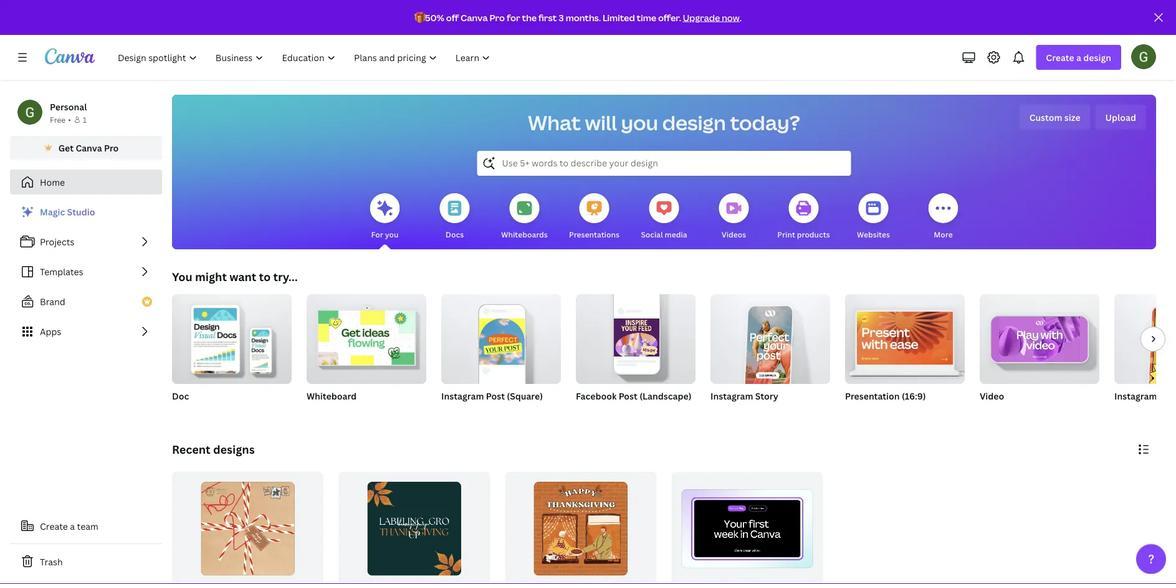 Task type: locate. For each thing, give the bounding box(es) containing it.
create inside button
[[40, 520, 68, 532]]

get
[[58, 142, 74, 154]]

1 left 12 at the bottom
[[291, 571, 295, 580]]

media
[[665, 229, 687, 239]]

create inside dropdown button
[[1046, 51, 1074, 63]]

3 instagram from the left
[[1115, 390, 1157, 402]]

magic studio link
[[10, 199, 162, 224]]

pro inside 'button'
[[104, 142, 119, 154]]

1 vertical spatial create
[[40, 520, 68, 532]]

0 horizontal spatial design
[[662, 109, 726, 136]]

0 horizontal spatial canva
[[76, 142, 102, 154]]

•
[[68, 114, 71, 125]]

magic studio
[[40, 206, 95, 218]]

1 horizontal spatial design
[[1084, 51, 1111, 63]]

free •
[[50, 114, 71, 125]]

0 horizontal spatial post
[[486, 390, 505, 402]]

team
[[77, 520, 98, 532]]

1 of 27 button
[[672, 472, 823, 584]]

0 vertical spatial create
[[1046, 51, 1074, 63]]

instagram for instagram post (square)
[[441, 390, 484, 402]]

print products button
[[777, 185, 830, 249]]

design
[[1084, 51, 1111, 63], [662, 109, 726, 136]]

custom size button
[[1020, 105, 1091, 130]]

what will you design today?
[[528, 109, 800, 136]]

a left the 'team'
[[70, 520, 75, 532]]

want
[[229, 269, 256, 284]]

instagram
[[441, 390, 484, 402], [711, 390, 753, 402], [1115, 390, 1157, 402]]

(square)
[[507, 390, 543, 402]]

today?
[[730, 109, 800, 136]]

apps link
[[10, 319, 162, 344]]

2 horizontal spatial 1
[[791, 571, 794, 580]]

now
[[722, 12, 740, 23]]

list
[[10, 199, 162, 344]]

a
[[1077, 51, 1081, 63], [70, 520, 75, 532]]

you
[[621, 109, 658, 136], [385, 229, 399, 239]]

1 horizontal spatial post
[[619, 390, 638, 402]]

1 horizontal spatial instagram
[[711, 390, 753, 402]]

1 horizontal spatial pro
[[490, 12, 505, 23]]

of for 12
[[297, 571, 306, 580]]

a inside button
[[70, 520, 75, 532]]

pro up home link at the left of page
[[104, 142, 119, 154]]

create left the 'team'
[[40, 520, 68, 532]]

0 vertical spatial canva
[[461, 12, 488, 23]]

what
[[528, 109, 581, 136]]

of for 27
[[796, 571, 805, 580]]

of left 27
[[796, 571, 805, 580]]

instagram up ×
[[711, 390, 753, 402]]

upgrade now button
[[683, 12, 740, 23]]

instagram inside instagram story 1080 × 1920 px
[[711, 390, 753, 402]]

design left the gary orlando image at right top
[[1084, 51, 1111, 63]]

canva inside 'button'
[[76, 142, 102, 154]]

docs
[[446, 229, 464, 239]]

0 vertical spatial design
[[1084, 51, 1111, 63]]

whiteboard group
[[307, 289, 426, 418]]

🎁 50% off canva pro for the first 3 months. limited time offer. upgrade now .
[[415, 12, 742, 23]]

None search field
[[477, 151, 851, 176]]

templates
[[40, 266, 83, 278]]

of left 12 at the bottom
[[297, 571, 306, 580]]

instagram story group
[[711, 289, 830, 418]]

pro left for
[[490, 12, 505, 23]]

studio
[[67, 206, 95, 218]]

0 horizontal spatial create
[[40, 520, 68, 532]]

projects
[[40, 236, 74, 248]]

get canva pro button
[[10, 136, 162, 160]]

instagram for instagram reel
[[1115, 390, 1157, 402]]

1 of 12
[[291, 571, 315, 580]]

post right the facebook
[[619, 390, 638, 402]]

custom
[[1030, 111, 1062, 123]]

create for create a team
[[40, 520, 68, 532]]

reel
[[1159, 390, 1176, 402]]

design up the search 'search field'
[[662, 109, 726, 136]]

a up size
[[1077, 51, 1081, 63]]

video group
[[980, 289, 1100, 418]]

instagram reel
[[1115, 390, 1176, 402]]

1 instagram from the left
[[441, 390, 484, 402]]

a inside dropdown button
[[1077, 51, 1081, 63]]

1 vertical spatial a
[[70, 520, 75, 532]]

a for team
[[70, 520, 75, 532]]

1 horizontal spatial of
[[796, 571, 805, 580]]

instagram post (square) group
[[441, 289, 561, 418]]

1 vertical spatial canva
[[76, 142, 102, 154]]

canva
[[461, 12, 488, 23], [76, 142, 102, 154]]

1 for 1 of 12
[[291, 571, 295, 580]]

to
[[259, 269, 271, 284]]

1 vertical spatial pro
[[104, 142, 119, 154]]

design inside dropdown button
[[1084, 51, 1111, 63]]

1 for 1 of 27
[[791, 571, 794, 580]]

try...
[[273, 269, 298, 284]]

post left (square)
[[486, 390, 505, 402]]

50%
[[425, 12, 444, 23]]

0 horizontal spatial instagram
[[441, 390, 484, 402]]

home link
[[10, 170, 162, 194]]

1 horizontal spatial 1
[[291, 571, 295, 580]]

pro
[[490, 12, 505, 23], [104, 142, 119, 154]]

2 post from the left
[[619, 390, 638, 402]]

canva right off
[[461, 12, 488, 23]]

you right will
[[621, 109, 658, 136]]

group for instagram story
[[711, 289, 830, 391]]

0 horizontal spatial 1
[[83, 114, 87, 125]]

2 instagram from the left
[[711, 390, 753, 402]]

instagram left (square)
[[441, 390, 484, 402]]

group for video
[[980, 289, 1100, 384]]

of
[[297, 571, 306, 580], [796, 571, 805, 580]]

1 left 27
[[791, 571, 794, 580]]

you right for
[[385, 229, 399, 239]]

you
[[172, 269, 192, 284]]

1 of from the left
[[297, 571, 306, 580]]

create up custom size dropdown button
[[1046, 51, 1074, 63]]

products
[[797, 229, 830, 239]]

1 post from the left
[[486, 390, 505, 402]]

×
[[731, 406, 735, 416]]

.
[[740, 12, 742, 23]]

group
[[172, 289, 292, 384], [307, 289, 426, 384], [441, 289, 561, 384], [576, 289, 696, 384], [711, 289, 830, 391], [845, 289, 965, 384], [980, 289, 1100, 384], [1115, 294, 1176, 384]]

0 horizontal spatial you
[[385, 229, 399, 239]]

0 horizontal spatial a
[[70, 520, 75, 532]]

instagram story 1080 × 1920 px
[[711, 390, 778, 416]]

2 of from the left
[[796, 571, 805, 580]]

recent designs
[[172, 442, 255, 457]]

3
[[559, 12, 564, 23]]

more button
[[928, 185, 958, 249]]

instagram left reel
[[1115, 390, 1157, 402]]

1 horizontal spatial create
[[1046, 51, 1074, 63]]

canva right get
[[76, 142, 102, 154]]

create a team button
[[10, 514, 162, 539]]

0 horizontal spatial pro
[[104, 142, 119, 154]]

1 horizontal spatial you
[[621, 109, 658, 136]]

0 vertical spatial a
[[1077, 51, 1081, 63]]

a for design
[[1077, 51, 1081, 63]]

post
[[486, 390, 505, 402], [619, 390, 638, 402]]

1920
[[737, 406, 755, 416]]

create for create a design
[[1046, 51, 1074, 63]]

2 horizontal spatial instagram
[[1115, 390, 1157, 402]]

0 horizontal spatial of
[[297, 571, 306, 580]]

recent
[[172, 442, 210, 457]]

months.
[[566, 12, 601, 23]]

doc group
[[172, 289, 292, 418]]

group for presentation (16:9)
[[845, 289, 965, 384]]

1 horizontal spatial a
[[1077, 51, 1081, 63]]

🎁
[[415, 12, 423, 23]]

1 right •
[[83, 114, 87, 125]]

custom size
[[1030, 111, 1081, 123]]

1 vertical spatial you
[[385, 229, 399, 239]]

magic
[[40, 206, 65, 218]]



Task type: vqa. For each thing, say whether or not it's contained in the screenshot.
Icons
no



Task type: describe. For each thing, give the bounding box(es) containing it.
upload button
[[1096, 105, 1146, 130]]

doc
[[172, 390, 189, 402]]

facebook post (landscape)
[[576, 390, 692, 402]]

you inside the for you button
[[385, 229, 399, 239]]

social media button
[[641, 185, 687, 249]]

might
[[195, 269, 227, 284]]

1 for 1
[[83, 114, 87, 125]]

video
[[980, 390, 1004, 402]]

more
[[934, 229, 953, 239]]

12
[[308, 571, 315, 580]]

facebook
[[576, 390, 617, 402]]

will
[[585, 109, 617, 136]]

create a team
[[40, 520, 98, 532]]

home
[[40, 176, 65, 188]]

for you button
[[370, 185, 400, 249]]

brand
[[40, 296, 65, 308]]

instagram reel group
[[1115, 294, 1176, 418]]

offer.
[[658, 12, 681, 23]]

whiteboard
[[307, 390, 357, 402]]

list containing magic studio
[[10, 199, 162, 344]]

presentation (16:9) group
[[845, 289, 965, 418]]

brand link
[[10, 289, 162, 314]]

for you
[[371, 229, 399, 239]]

social
[[641, 229, 663, 239]]

1 vertical spatial design
[[662, 109, 726, 136]]

trash link
[[10, 549, 162, 574]]

templates link
[[10, 259, 162, 284]]

social media
[[641, 229, 687, 239]]

instagram for instagram story 1080 × 1920 px
[[711, 390, 753, 402]]

designs
[[213, 442, 255, 457]]

you might want to try...
[[172, 269, 298, 284]]

whiteboards button
[[501, 185, 548, 249]]

1 of 27
[[791, 571, 815, 580]]

top level navigation element
[[110, 45, 501, 70]]

websites button
[[857, 185, 890, 249]]

whiteboards
[[501, 229, 548, 239]]

post for instagram
[[486, 390, 505, 402]]

print
[[777, 229, 795, 239]]

presentations button
[[569, 185, 620, 249]]

instagram post (square)
[[441, 390, 543, 402]]

videos button
[[719, 185, 749, 249]]

group for facebook post (landscape)
[[576, 289, 696, 384]]

create a design
[[1046, 51, 1111, 63]]

1 of 12 button
[[172, 472, 324, 584]]

0 vertical spatial pro
[[490, 12, 505, 23]]

(landscape)
[[640, 390, 692, 402]]

1 horizontal spatial canva
[[461, 12, 488, 23]]

for
[[371, 229, 383, 239]]

group for whiteboard
[[307, 289, 426, 384]]

presentation (16:9)
[[845, 390, 926, 402]]

for
[[507, 12, 520, 23]]

presentation
[[845, 390, 900, 402]]

get canva pro
[[58, 142, 119, 154]]

the
[[522, 12, 537, 23]]

px
[[756, 406, 765, 416]]

videos
[[722, 229, 746, 239]]

facebook post (landscape) group
[[576, 289, 696, 418]]

group for instagram reel
[[1115, 294, 1176, 384]]

free
[[50, 114, 66, 125]]

off
[[446, 12, 459, 23]]

gary orlando image
[[1131, 44, 1156, 69]]

first
[[539, 12, 557, 23]]

0 vertical spatial you
[[621, 109, 658, 136]]

1080 × 1920 px button
[[711, 405, 777, 418]]

Search search field
[[502, 151, 826, 175]]

apps
[[40, 326, 61, 338]]

group for instagram post (square)
[[441, 289, 561, 384]]

personal
[[50, 101, 87, 113]]

projects link
[[10, 229, 162, 254]]

post for facebook
[[619, 390, 638, 402]]

27
[[807, 571, 815, 580]]

trash
[[40, 556, 63, 568]]

group for doc
[[172, 289, 292, 384]]

story
[[755, 390, 778, 402]]

websites
[[857, 229, 890, 239]]

upgrade
[[683, 12, 720, 23]]

(16:9)
[[902, 390, 926, 402]]

upload
[[1105, 111, 1136, 123]]

docs button
[[440, 185, 470, 249]]

time
[[637, 12, 656, 23]]

presentations
[[569, 229, 620, 239]]

create a design button
[[1036, 45, 1121, 70]]

1080
[[711, 406, 729, 416]]



